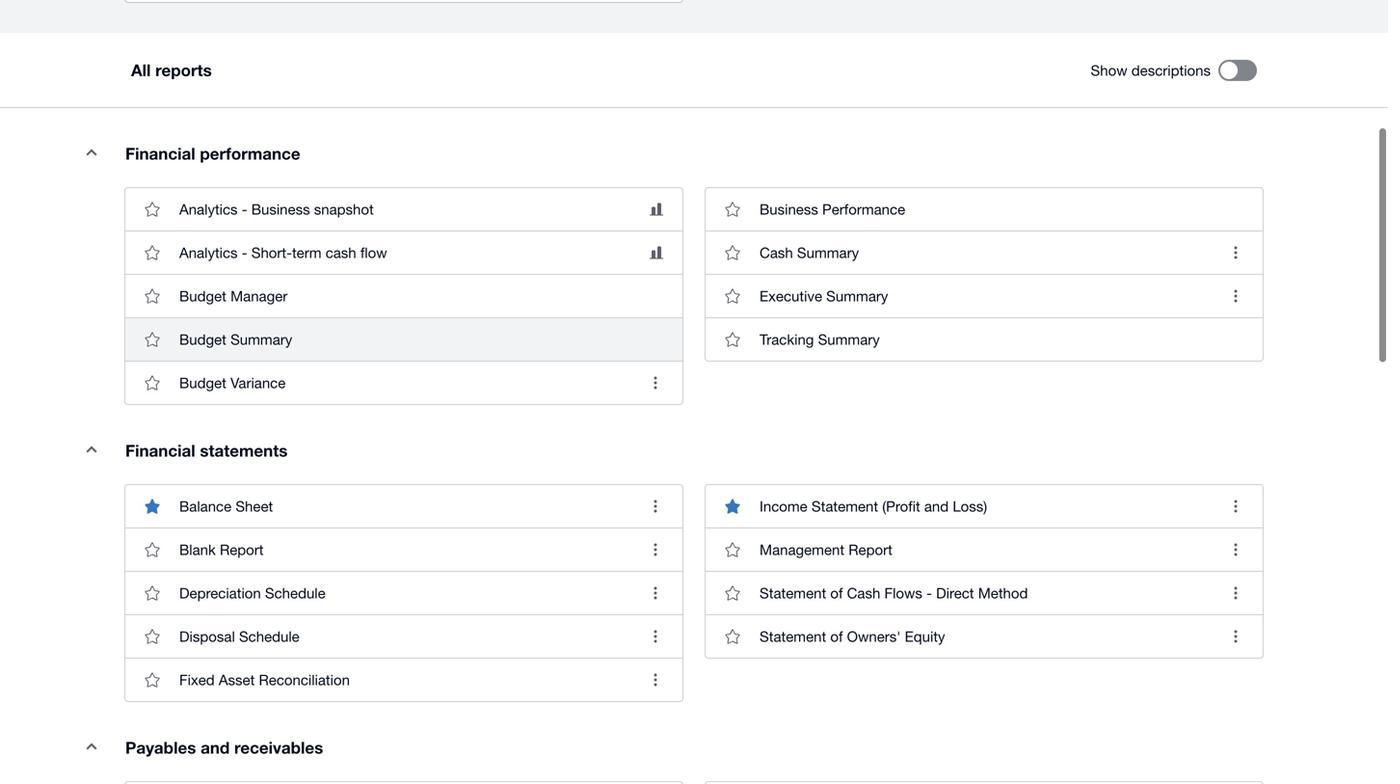 Task type: describe. For each thing, give the bounding box(es) containing it.
management
[[760, 541, 845, 558]]

fixed asset reconciliation
[[179, 672, 350, 688]]

1 vertical spatial cash
[[847, 585, 881, 602]]

all reports
[[131, 60, 212, 80]]

executive
[[760, 288, 823, 305]]

disposal schedule link
[[125, 615, 683, 658]]

more options image for blank report
[[637, 531, 675, 569]]

depreciation schedule
[[179, 585, 326, 602]]

1 vertical spatial and
[[201, 738, 230, 757]]

remove favorite image
[[714, 487, 752, 526]]

statements
[[200, 441, 288, 460]]

show
[[1091, 62, 1128, 79]]

0 vertical spatial statement
[[812, 498, 879, 515]]

direct
[[937, 585, 975, 602]]

sheet
[[236, 498, 273, 515]]

(profit
[[883, 498, 921, 515]]

report for management report
[[849, 541, 893, 558]]

blank report
[[179, 541, 264, 558]]

financial for financial performance
[[125, 144, 195, 163]]

more options image for income statement (profit and loss)
[[1217, 487, 1256, 526]]

tracking summary
[[760, 331, 880, 348]]

favorite image for statement of owners' equity
[[714, 618, 752, 656]]

loss)
[[953, 498, 988, 515]]

short-
[[251, 244, 292, 261]]

favorite image for depreciation schedule
[[133, 574, 172, 613]]

owners'
[[847, 628, 901, 645]]

expand report group image
[[72, 133, 111, 172]]

expand report group image for payables
[[72, 727, 111, 766]]

summary for budget summary
[[231, 331, 293, 348]]

more options image for cash summary
[[1217, 234, 1256, 272]]

performance
[[200, 144, 301, 163]]

descriptions
[[1132, 62, 1211, 79]]

cash
[[326, 244, 357, 261]]

reports
[[155, 60, 212, 80]]

flow
[[361, 244, 387, 261]]

financial for financial statements
[[125, 441, 195, 460]]

more options image for depreciation schedule
[[637, 574, 675, 613]]

favorite image for budget manager
[[133, 277, 172, 316]]

more information about analytics - short-term cash flow image
[[650, 247, 664, 259]]

cash summary
[[760, 244, 859, 261]]

1 business from the left
[[251, 201, 310, 218]]

budget for budget manager
[[179, 288, 227, 305]]

more options image for budget variance
[[637, 364, 675, 402]]

manager
[[231, 288, 288, 305]]

payables and receivables
[[125, 738, 323, 757]]

blank report link
[[125, 528, 683, 571]]

expand report group image for financial
[[72, 430, 111, 469]]

income statement (profit and loss) link
[[706, 485, 1264, 528]]

term
[[292, 244, 322, 261]]

favorite image for analytics - short-term cash flow
[[133, 234, 172, 272]]

statement of owners' equity
[[760, 628, 946, 645]]

budget manager link
[[125, 274, 683, 318]]

executive summary link
[[706, 274, 1264, 318]]

variance
[[231, 374, 286, 391]]

management report
[[760, 541, 893, 558]]

income
[[760, 498, 808, 515]]

all
[[131, 60, 151, 80]]

fixed
[[179, 672, 215, 688]]

receivables
[[234, 738, 323, 757]]

more options image for executive summary
[[1217, 277, 1256, 316]]

balance sheet
[[179, 498, 273, 515]]

reconciliation
[[259, 672, 350, 688]]

statement for cash
[[760, 585, 827, 602]]



Task type: locate. For each thing, give the bounding box(es) containing it.
of inside statement of cash flows - direct method link
[[831, 585, 843, 602]]

expand report group image
[[72, 430, 111, 469], [72, 727, 111, 766]]

and
[[925, 498, 949, 515], [201, 738, 230, 757]]

summary down executive summary
[[818, 331, 880, 348]]

more options image
[[1217, 234, 1256, 272], [637, 487, 675, 526], [1217, 531, 1256, 569], [637, 574, 675, 613], [1217, 574, 1256, 613], [1217, 618, 1256, 656]]

financial
[[125, 144, 195, 163], [125, 441, 195, 460]]

budget manager
[[179, 288, 288, 305]]

1 horizontal spatial report
[[849, 541, 893, 558]]

of
[[831, 585, 843, 602], [831, 628, 843, 645]]

more options image for fixed asset reconciliation
[[637, 661, 675, 699]]

1 of from the top
[[831, 585, 843, 602]]

1 report from the left
[[220, 541, 264, 558]]

1 vertical spatial statement
[[760, 585, 827, 602]]

0 vertical spatial of
[[831, 585, 843, 602]]

of left owners'
[[831, 628, 843, 645]]

statement inside 'link'
[[760, 628, 827, 645]]

- right flows
[[927, 585, 933, 602]]

favorite image left budget summary
[[133, 320, 172, 359]]

more options image for disposal schedule
[[637, 618, 675, 656]]

2 budget from the top
[[179, 331, 227, 348]]

statement down management on the bottom of the page
[[760, 585, 827, 602]]

- for short-
[[242, 244, 247, 261]]

budget variance
[[179, 374, 286, 391]]

payables
[[125, 738, 196, 757]]

schedule up disposal schedule at left bottom
[[265, 585, 326, 602]]

1 vertical spatial budget
[[179, 331, 227, 348]]

financial statements
[[125, 441, 288, 460]]

statement of cash flows - direct method
[[760, 585, 1029, 602]]

favorite image inside fixed asset reconciliation link
[[133, 661, 172, 699]]

asset
[[219, 672, 255, 688]]

income statement (profit and loss)
[[760, 498, 988, 515]]

statement of cash flows - direct method link
[[706, 571, 1264, 615]]

favorite image inside management report link
[[714, 531, 752, 569]]

and right payables
[[201, 738, 230, 757]]

1 vertical spatial analytics
[[179, 244, 238, 261]]

0 horizontal spatial and
[[201, 738, 230, 757]]

favorite image inside budget manager link
[[133, 277, 172, 316]]

0 vertical spatial schedule
[[265, 585, 326, 602]]

depreciation
[[179, 585, 261, 602]]

favorite image inside statement of cash flows - direct method link
[[714, 574, 752, 613]]

0 vertical spatial expand report group image
[[72, 430, 111, 469]]

of for owners'
[[831, 628, 843, 645]]

analytics for analytics - business snapshot
[[179, 201, 238, 218]]

disposal schedule
[[179, 628, 300, 645]]

financial up remove favorite icon
[[125, 441, 195, 460]]

budget variance link
[[125, 361, 683, 404]]

1 financial from the top
[[125, 144, 195, 163]]

balance sheet link
[[125, 485, 683, 528]]

1 vertical spatial financial
[[125, 441, 195, 460]]

1 favorite image from the top
[[133, 320, 172, 359]]

- for business
[[242, 201, 247, 218]]

tracking summary link
[[706, 318, 1264, 361]]

summary up tracking summary
[[827, 288, 889, 305]]

0 vertical spatial financial
[[125, 144, 195, 163]]

2 financial from the top
[[125, 441, 195, 460]]

favorite image inside cash summary link
[[714, 234, 752, 272]]

1 horizontal spatial business
[[760, 201, 819, 218]]

0 vertical spatial -
[[242, 201, 247, 218]]

and left loss) in the bottom right of the page
[[925, 498, 949, 515]]

analytics down financial performance
[[179, 201, 238, 218]]

summary
[[798, 244, 859, 261], [827, 288, 889, 305], [231, 331, 293, 348], [818, 331, 880, 348]]

0 vertical spatial cash
[[760, 244, 794, 261]]

statement
[[812, 498, 879, 515], [760, 585, 827, 602], [760, 628, 827, 645]]

schedule for depreciation schedule
[[265, 585, 326, 602]]

flows
[[885, 585, 923, 602]]

3 budget from the top
[[179, 374, 227, 391]]

- down the performance
[[242, 201, 247, 218]]

favorite image for business performance
[[714, 190, 752, 229]]

business performance
[[760, 201, 906, 218]]

more options image for statement of cash flows - direct method
[[1217, 574, 1256, 613]]

summary for executive summary
[[827, 288, 889, 305]]

2 vertical spatial -
[[927, 585, 933, 602]]

tracking
[[760, 331, 814, 348]]

2 business from the left
[[760, 201, 819, 218]]

1 vertical spatial schedule
[[239, 628, 300, 645]]

remove favorite image
[[133, 487, 172, 526]]

0 vertical spatial analytics
[[179, 201, 238, 218]]

report for blank report
[[220, 541, 264, 558]]

cash left flows
[[847, 585, 881, 602]]

method
[[979, 585, 1029, 602]]

more options image
[[1217, 277, 1256, 316], [637, 364, 675, 402], [1217, 487, 1256, 526], [637, 531, 675, 569], [637, 618, 675, 656], [637, 661, 675, 699]]

fixed asset reconciliation link
[[125, 658, 683, 701]]

executive summary
[[760, 288, 889, 305]]

performance
[[823, 201, 906, 218]]

0 vertical spatial budget
[[179, 288, 227, 305]]

1 vertical spatial of
[[831, 628, 843, 645]]

report
[[220, 541, 264, 558], [849, 541, 893, 558]]

2 of from the top
[[831, 628, 843, 645]]

more options image inside executive summary link
[[1217, 277, 1256, 316]]

depreciation schedule link
[[125, 571, 683, 615]]

0 vertical spatial and
[[925, 498, 949, 515]]

more options image for statement of owners' equity
[[1217, 618, 1256, 656]]

financial right expand report group image
[[125, 144, 195, 163]]

favorite image left fixed
[[133, 661, 172, 699]]

analytics - business snapshot
[[179, 201, 374, 218]]

favorite image for blank report
[[133, 531, 172, 569]]

management report link
[[706, 528, 1264, 571]]

budget for budget variance
[[179, 374, 227, 391]]

more options image for balance sheet
[[637, 487, 675, 526]]

balance
[[179, 498, 232, 515]]

budget summary link
[[125, 318, 683, 361]]

business up analytics - short-term cash flow
[[251, 201, 310, 218]]

summary down manager
[[231, 331, 293, 348]]

2 expand report group image from the top
[[72, 727, 111, 766]]

schedule for disposal schedule
[[239, 628, 300, 645]]

disposal
[[179, 628, 235, 645]]

blank
[[179, 541, 216, 558]]

financial performance
[[125, 144, 301, 163]]

4 favorite image from the top
[[133, 661, 172, 699]]

1 vertical spatial expand report group image
[[72, 727, 111, 766]]

favorite image for statement of cash flows - direct method
[[714, 574, 752, 613]]

0 horizontal spatial report
[[220, 541, 264, 558]]

business
[[251, 201, 310, 218], [760, 201, 819, 218]]

more options image inside disposal schedule link
[[637, 618, 675, 656]]

favorite image
[[133, 190, 172, 229], [714, 190, 752, 229], [133, 234, 172, 272], [714, 234, 752, 272], [133, 277, 172, 316], [714, 277, 752, 316], [714, 320, 752, 359], [133, 531, 172, 569], [714, 531, 752, 569], [714, 574, 752, 613], [133, 618, 172, 656], [714, 618, 752, 656]]

0 horizontal spatial cash
[[760, 244, 794, 261]]

budget
[[179, 288, 227, 305], [179, 331, 227, 348], [179, 374, 227, 391]]

of for cash
[[831, 585, 843, 602]]

cash summary link
[[706, 231, 1264, 274]]

more options image for management report
[[1217, 531, 1256, 569]]

favorite image inside budget summary link
[[133, 320, 172, 359]]

favorite image for tracking summary
[[714, 320, 752, 359]]

statement of owners' equity link
[[706, 615, 1264, 658]]

favorite image inside 'tracking summary' link
[[714, 320, 752, 359]]

schedule up fixed asset reconciliation
[[239, 628, 300, 645]]

favorite image inside executive summary link
[[714, 277, 752, 316]]

business performance link
[[706, 188, 1264, 231]]

favorite image inside statement of owners' equity 'link'
[[714, 618, 752, 656]]

favorite image inside depreciation schedule link
[[133, 574, 172, 613]]

budget down budget summary
[[179, 374, 227, 391]]

2 favorite image from the top
[[133, 364, 172, 402]]

favorite image left the budget variance
[[133, 364, 172, 402]]

analytics - short-term cash flow
[[179, 244, 387, 261]]

1 horizontal spatial and
[[925, 498, 949, 515]]

report right blank
[[220, 541, 264, 558]]

more information about analytics - business snapshot image
[[650, 203, 664, 216]]

summary for tracking summary
[[818, 331, 880, 348]]

analytics
[[179, 201, 238, 218], [179, 244, 238, 261]]

favorite image for management report
[[714, 531, 752, 569]]

budget summary
[[179, 331, 293, 348]]

more options image inside "blank report" link
[[637, 531, 675, 569]]

of down management report
[[831, 585, 843, 602]]

cash
[[760, 244, 794, 261], [847, 585, 881, 602]]

summary for cash summary
[[798, 244, 859, 261]]

cash up the 'executive'
[[760, 244, 794, 261]]

statement for owners'
[[760, 628, 827, 645]]

favorite image inside business performance link
[[714, 190, 752, 229]]

-
[[242, 201, 247, 218], [242, 244, 247, 261], [927, 585, 933, 602]]

2 vertical spatial budget
[[179, 374, 227, 391]]

snapshot
[[314, 201, 374, 218]]

2 analytics from the top
[[179, 244, 238, 261]]

analytics up budget manager at left top
[[179, 244, 238, 261]]

report down income statement (profit and loss)
[[849, 541, 893, 558]]

statement left owners'
[[760, 628, 827, 645]]

favorite image for cash summary
[[714, 234, 752, 272]]

budget up the budget variance
[[179, 331, 227, 348]]

summary up executive summary
[[798, 244, 859, 261]]

analytics for analytics - short-term cash flow
[[179, 244, 238, 261]]

favorite image left 'depreciation'
[[133, 574, 172, 613]]

favorite image for fixed asset reconciliation
[[133, 661, 172, 699]]

3 favorite image from the top
[[133, 574, 172, 613]]

1 budget from the top
[[179, 288, 227, 305]]

favorite image
[[133, 320, 172, 359], [133, 364, 172, 402], [133, 574, 172, 613], [133, 661, 172, 699]]

statement up management report
[[812, 498, 879, 515]]

- left short-
[[242, 244, 247, 261]]

2 report from the left
[[849, 541, 893, 558]]

favorite image inside disposal schedule link
[[133, 618, 172, 656]]

budget up budget summary
[[179, 288, 227, 305]]

favorite image inside "blank report" link
[[133, 531, 172, 569]]

equity
[[905, 628, 946, 645]]

1 horizontal spatial cash
[[847, 585, 881, 602]]

favorite image for executive summary
[[714, 277, 752, 316]]

favorite image inside budget variance link
[[133, 364, 172, 402]]

of inside statement of owners' equity 'link'
[[831, 628, 843, 645]]

favorite image for analytics - business snapshot
[[133, 190, 172, 229]]

more options image inside depreciation schedule link
[[637, 574, 675, 613]]

2 vertical spatial statement
[[760, 628, 827, 645]]

favorite image for budget variance
[[133, 364, 172, 402]]

business up cash summary
[[760, 201, 819, 218]]

show descriptions
[[1091, 62, 1211, 79]]

favorite image for disposal schedule
[[133, 618, 172, 656]]

0 horizontal spatial business
[[251, 201, 310, 218]]

schedule
[[265, 585, 326, 602], [239, 628, 300, 645]]

1 analytics from the top
[[179, 201, 238, 218]]

1 vertical spatial -
[[242, 244, 247, 261]]

budget for budget summary
[[179, 331, 227, 348]]

1 expand report group image from the top
[[72, 430, 111, 469]]

favorite image for budget summary
[[133, 320, 172, 359]]



Task type: vqa. For each thing, say whether or not it's contained in the screenshot.
Reconciliation
yes



